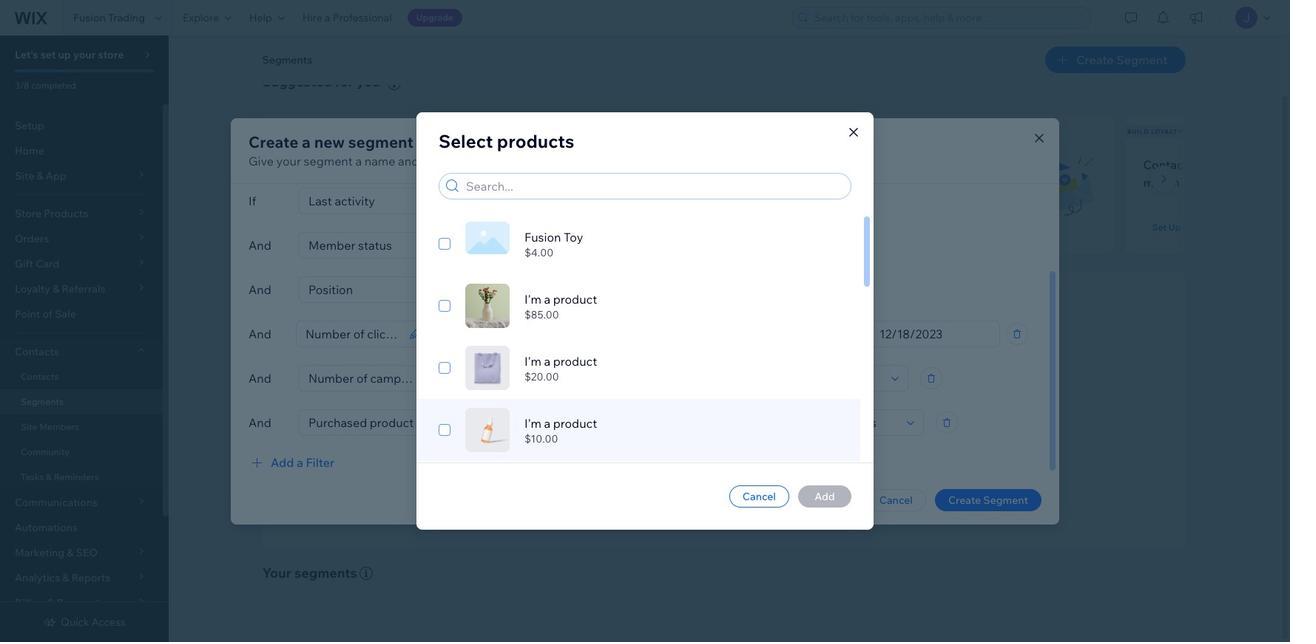 Task type: describe. For each thing, give the bounding box(es) containing it.
birthday
[[1233, 157, 1280, 172]]

quick access button
[[43, 616, 126, 630]]

&
[[46, 472, 52, 483]]

upgrade button
[[407, 9, 462, 27]]

reach
[[625, 396, 664, 413]]

4 set from the left
[[1152, 222, 1167, 233]]

0 horizontal spatial create segment button
[[667, 494, 781, 512]]

update
[[766, 419, 800, 432]]

filters
[[485, 154, 517, 168]]

contacts inside create a new segment give your segment a name and choose the filters these contacts should match.
[[553, 154, 601, 168]]

a for i'm a product $85.00
[[544, 292, 551, 307]]

create segment button for segments
[[1045, 47, 1186, 73]]

store
[[98, 48, 124, 61]]

set up segment button for clicked
[[856, 219, 943, 237]]

a for i'm a product $10.00
[[544, 417, 551, 431]]

4 set up segment from the left
[[1152, 222, 1222, 233]]

your segments
[[262, 565, 357, 582]]

4 set up segment button from the left
[[1143, 219, 1231, 237]]

you
[[357, 73, 380, 90]]

made
[[611, 175, 643, 190]]

campaigns
[[697, 439, 750, 452]]

community
[[21, 447, 70, 458]]

i'm a product $85.00
[[525, 292, 597, 322]]

customers,
[[714, 459, 767, 472]]

create segment button for cancel
[[935, 489, 1042, 512]]

3/8 completed
[[15, 80, 76, 91]]

segments button
[[255, 49, 320, 71]]

email inside the reach the right target audience create specific groups of contacts that update automatically send personalized email campaigns to drive sales and build trust get to know your high-value customers, potential leads and more
[[669, 439, 695, 452]]

customers for potential customers who haven't made a purchase yet
[[620, 157, 679, 172]]

of inside the reach the right target audience create specific groups of contacts that update automatically send personalized email campaigns to drive sales and build trust get to know your high-value customers, potential leads and more
[[688, 419, 698, 432]]

contacts inside new contacts who recently subscribed to your mailing list
[[308, 157, 356, 172]]

of inside 'point of sale' link
[[43, 308, 52, 321]]

leads
[[815, 459, 841, 472]]

upgrade
[[416, 12, 453, 23]]

create segment for leftmost create segment button
[[689, 496, 781, 510]]

drive
[[765, 439, 789, 452]]

setup
[[15, 119, 44, 132]]

1 vertical spatial to
[[752, 439, 762, 452]]

subscribed
[[280, 175, 342, 190]]

1 horizontal spatial and
[[818, 439, 836, 452]]

access
[[92, 616, 126, 630]]

setup link
[[0, 113, 163, 138]]

up for clicked
[[881, 222, 893, 233]]

2 horizontal spatial create segment
[[1077, 53, 1168, 67]]

high-
[[661, 459, 686, 472]]

tasks & reminders link
[[0, 465, 163, 491]]

contacts link
[[0, 365, 163, 390]]

up for made
[[593, 222, 605, 233]]

create a new segment give your segment a name and choose the filters these contacts should match.
[[249, 132, 681, 168]]

create inside the reach the right target audience create specific groups of contacts that update automatically send personalized email campaigns to drive sales and build trust get to know your high-value customers, potential leads and more
[[577, 419, 609, 432]]

potential customers who haven't made a purchase yet
[[568, 157, 726, 190]]

1 horizontal spatial to
[[597, 459, 607, 472]]

reach the right target audience create specific groups of contacts that update automatically send personalized email campaigns to drive sales and build trust get to know your high-value customers, potential leads and more
[[577, 396, 889, 472]]

who inside active email subscribers who clicked on your campaign
[[994, 157, 1018, 172]]

clicked
[[856, 175, 895, 190]]

subscribers inside active email subscribers who clicked on your campaign
[[927, 157, 992, 172]]

select
[[439, 130, 493, 152]]

build
[[838, 439, 863, 452]]

point of sale link
[[0, 302, 163, 327]]

$20.00
[[525, 371, 559, 384]]

mailing
[[387, 175, 428, 190]]

active email subscribers who clicked on your campaign
[[856, 157, 1018, 190]]

quick
[[61, 616, 89, 630]]

give
[[249, 154, 274, 168]]

list containing new contacts who recently subscribed to your mailing list
[[259, 115, 1290, 255]]

new for new subscribers
[[264, 128, 281, 135]]

groups
[[651, 419, 686, 432]]

personalized
[[605, 439, 666, 452]]

who for your
[[359, 157, 382, 172]]

3 and from the top
[[249, 327, 271, 341]]

specific
[[612, 419, 649, 432]]

a left the name
[[355, 154, 362, 168]]

choose a condition field down "these"
[[458, 188, 579, 213]]

fusion trading
[[73, 11, 145, 24]]

site members
[[21, 422, 79, 433]]

active for active subscribers
[[840, 128, 866, 135]]

haven't
[[568, 175, 608, 190]]

set up segment button for made
[[568, 219, 655, 237]]

0 horizontal spatial cancel
[[743, 490, 776, 504]]

select products
[[439, 130, 574, 152]]

select an option field for choose a condition field above $10.00
[[766, 366, 887, 391]]

sales
[[791, 439, 816, 452]]

active subscribers
[[840, 128, 919, 135]]

hire
[[302, 11, 323, 24]]

i'm for i'm a product $10.00
[[525, 417, 541, 431]]

the inside the reach the right target audience create specific groups of contacts that update automatically send personalized email campaigns to drive sales and build trust get to know your high-value customers, potential leads and more
[[667, 396, 688, 413]]

choose a condition field up $85.00
[[458, 277, 579, 302]]

value
[[686, 459, 711, 472]]

let's set up your store
[[15, 48, 124, 61]]

on
[[898, 175, 912, 190]]

create segment for create segment button corresponding to cancel
[[948, 494, 1028, 507]]

0 vertical spatial select an option field
[[458, 233, 579, 258]]

and inside create a new segment give your segment a name and choose the filters these contacts should match.
[[398, 154, 419, 168]]

set up segment for made
[[577, 222, 646, 233]]

home link
[[0, 138, 163, 164]]

choose a condition field up $20.00
[[443, 321, 553, 347]]

explore
[[183, 11, 219, 24]]

fusion for toy
[[525, 230, 561, 245]]

quick access
[[61, 616, 126, 630]]

new for new contacts who recently subscribed to your mailing list
[[280, 157, 305, 172]]

target
[[724, 396, 762, 413]]

add a filter button
[[249, 454, 335, 472]]

completed
[[31, 80, 76, 91]]

build
[[1128, 128, 1149, 135]]

should
[[603, 154, 641, 168]]

site
[[21, 422, 37, 433]]

a for hire a professional
[[325, 11, 330, 24]]

trust
[[865, 439, 888, 452]]

know
[[609, 459, 635, 472]]

choose
[[422, 154, 462, 168]]

potential
[[770, 459, 813, 472]]

hire a professional link
[[294, 0, 401, 36]]

tasks
[[21, 472, 44, 483]]

new
[[314, 132, 345, 151]]

these
[[519, 154, 550, 168]]

contacts for contacts link
[[21, 371, 59, 383]]

for
[[335, 73, 354, 90]]

send
[[577, 439, 602, 452]]

12/18/2023 field
[[875, 321, 995, 347]]

set for potential customers who haven't made a purchase yet
[[577, 222, 591, 233]]

home
[[15, 144, 44, 158]]

Search... field
[[462, 174, 846, 199]]

the inside create a new segment give your segment a name and choose the filters these contacts should match.
[[464, 154, 483, 168]]



Task type: locate. For each thing, give the bounding box(es) containing it.
1 horizontal spatial segments
[[262, 53, 312, 67]]

tasks & reminders
[[21, 472, 99, 483]]

subscribers for contacts
[[283, 128, 333, 135]]

0 vertical spatial to
[[345, 175, 356, 190]]

new inside new contacts who recently subscribed to your mailing list
[[280, 157, 305, 172]]

a for add a filter
[[297, 455, 303, 470]]

1 i'm from the top
[[525, 292, 541, 307]]

contacts down point of sale
[[15, 346, 59, 359]]

2 i'm from the top
[[525, 354, 541, 369]]

2 vertical spatial and
[[843, 459, 861, 472]]

a for i'm a product $20.00
[[544, 354, 551, 369]]

and down build
[[843, 459, 861, 472]]

0 horizontal spatial subscribers
[[283, 128, 333, 135]]

to left drive in the right bottom of the page
[[752, 439, 762, 452]]

i'm up $20.00
[[525, 354, 541, 369]]

to
[[345, 175, 356, 190], [752, 439, 762, 452], [597, 459, 607, 472]]

set up segment button down contacts with a birthday th
[[1143, 219, 1231, 237]]

1 vertical spatial product
[[553, 354, 597, 369]]

set up segment button down on
[[856, 219, 943, 237]]

a up $10.00
[[544, 417, 551, 431]]

Select a date field
[[630, 188, 749, 213]]

sidebar element
[[0, 36, 169, 643]]

name
[[365, 154, 395, 168]]

th
[[1282, 157, 1290, 172]]

cancel down more
[[880, 494, 913, 507]]

up down subscribed
[[305, 222, 318, 233]]

3 i'm from the top
[[525, 417, 541, 431]]

contacts up campaigns at right
[[700, 419, 742, 432]]

up for subscribed
[[305, 222, 318, 233]]

segment
[[348, 132, 414, 151], [304, 154, 353, 168]]

1 vertical spatial customers
[[620, 157, 679, 172]]

let's
[[15, 48, 38, 61]]

select an option field up build
[[781, 410, 903, 435]]

a left new
[[302, 132, 311, 151]]

2 vertical spatial i'm
[[525, 417, 541, 431]]

2 horizontal spatial create segment button
[[1045, 47, 1186, 73]]

your inside active email subscribers who clicked on your campaign
[[915, 175, 940, 190]]

right
[[691, 396, 721, 413]]

a for create a new segment give your segment a name and choose the filters these contacts should match.
[[302, 132, 311, 151]]

subscribers up on
[[868, 128, 919, 135]]

potential for potential customers
[[552, 128, 592, 135]]

new contacts who recently subscribed to your mailing list
[[280, 157, 447, 190]]

select an option field for choose a condition field below $20.00
[[781, 410, 903, 435]]

new subscribers
[[264, 128, 333, 135]]

1 vertical spatial contacts
[[15, 346, 59, 359]]

a inside contacts with a birthday th
[[1223, 157, 1230, 172]]

1 horizontal spatial cancel button
[[866, 489, 926, 512]]

potential inside "potential customers who haven't made a purchase yet"
[[568, 157, 617, 172]]

select an option field up $85.00
[[458, 233, 579, 258]]

1 vertical spatial and
[[818, 439, 836, 452]]

fusion toy $4.00
[[525, 230, 583, 260]]

1 horizontal spatial create segment
[[948, 494, 1028, 507]]

your inside create a new segment give your segment a name and choose the filters these contacts should match.
[[276, 154, 301, 168]]

purchase
[[654, 175, 706, 190]]

4 and from the top
[[249, 371, 271, 386]]

2 who from the left
[[682, 157, 705, 172]]

customers for potential customers
[[594, 128, 639, 135]]

automations link
[[0, 516, 163, 541]]

1 vertical spatial potential
[[568, 157, 617, 172]]

1 horizontal spatial fusion
[[525, 230, 561, 245]]

subscribers for email
[[868, 128, 919, 135]]

email up on
[[894, 157, 924, 172]]

3 who from the left
[[994, 157, 1018, 172]]

your right up
[[73, 48, 96, 61]]

your
[[73, 48, 96, 61], [276, 154, 301, 168], [359, 175, 384, 190], [915, 175, 940, 190], [638, 459, 659, 472]]

a right made
[[645, 175, 652, 190]]

set up segment button
[[280, 219, 367, 237], [568, 219, 655, 237], [856, 219, 943, 237], [1143, 219, 1231, 237]]

set for new contacts who recently subscribed to your mailing list
[[289, 222, 303, 233]]

product for i'm a product $10.00
[[553, 417, 597, 431]]

set up segment button down subscribed
[[280, 219, 367, 237]]

a right add
[[297, 455, 303, 470]]

potential customers
[[552, 128, 639, 135]]

Choose a condition field
[[458, 188, 579, 213], [458, 277, 579, 302], [443, 321, 553, 347], [458, 366, 579, 391], [458, 410, 579, 435]]

up down clicked
[[881, 222, 893, 233]]

a
[[325, 11, 330, 24], [302, 132, 311, 151], [355, 154, 362, 168], [1223, 157, 1230, 172], [645, 175, 652, 190], [544, 292, 551, 307], [544, 354, 551, 369], [544, 417, 551, 431], [297, 455, 303, 470]]

to right subscribed
[[345, 175, 356, 190]]

cancel down customers,
[[743, 490, 776, 504]]

0 vertical spatial and
[[398, 154, 419, 168]]

contacts
[[553, 154, 601, 168], [308, 157, 356, 172], [700, 419, 742, 432]]

0 vertical spatial i'm
[[525, 292, 541, 307]]

1 horizontal spatial subscribers
[[868, 128, 919, 135]]

4 up from the left
[[1169, 222, 1181, 233]]

set
[[40, 48, 56, 61]]

filter
[[306, 455, 335, 470]]

set for active email subscribers who clicked on your campaign
[[865, 222, 879, 233]]

1 vertical spatial new
[[280, 157, 305, 172]]

i'm for i'm a product $85.00
[[525, 292, 541, 307]]

campaign
[[942, 175, 997, 190]]

2 horizontal spatial and
[[843, 459, 861, 472]]

$85.00
[[525, 309, 559, 322]]

0 vertical spatial email
[[894, 157, 924, 172]]

who inside "potential customers who haven't made a purchase yet"
[[682, 157, 705, 172]]

contacts inside popup button
[[15, 346, 59, 359]]

0 vertical spatial new
[[264, 128, 281, 135]]

your inside sidebar element
[[73, 48, 96, 61]]

list
[[259, 115, 1290, 255]]

0 vertical spatial active
[[840, 128, 866, 135]]

1 horizontal spatial who
[[682, 157, 705, 172]]

who up the 'purchase'
[[682, 157, 705, 172]]

your inside the reach the right target audience create specific groups of contacts that update automatically send personalized email campaigns to drive sales and build trust get to know your high-value customers, potential leads and more
[[638, 459, 659, 472]]

1 and from the top
[[249, 238, 271, 253]]

0 vertical spatial potential
[[552, 128, 592, 135]]

cancel
[[743, 490, 776, 504], [880, 494, 913, 507]]

set up segment down subscribed
[[289, 222, 358, 233]]

0 vertical spatial segments
[[262, 53, 312, 67]]

0 horizontal spatial to
[[345, 175, 356, 190]]

add a filter
[[271, 455, 335, 470]]

your right 'give'
[[276, 154, 301, 168]]

0 horizontal spatial email
[[669, 439, 695, 452]]

to right get
[[597, 459, 607, 472]]

professional
[[333, 11, 392, 24]]

members
[[39, 422, 79, 433]]

fusion left trading
[[73, 11, 106, 24]]

i'm a product $10.00
[[525, 417, 597, 446]]

set up segment button down made
[[568, 219, 655, 237]]

1 up from the left
[[305, 222, 318, 233]]

segment down new
[[304, 154, 353, 168]]

3/8
[[15, 80, 29, 91]]

toy
[[564, 230, 583, 245]]

0 horizontal spatial create segment
[[689, 496, 781, 510]]

1 horizontal spatial contacts
[[553, 154, 601, 168]]

new
[[264, 128, 281, 135], [280, 157, 305, 172]]

5 and from the top
[[249, 415, 271, 430]]

loyalty
[[1151, 128, 1183, 135]]

a inside i'm a product $20.00
[[544, 354, 551, 369]]

0 horizontal spatial contacts
[[308, 157, 356, 172]]

contacts
[[1143, 157, 1194, 172], [15, 346, 59, 359], [21, 371, 59, 383]]

0 horizontal spatial cancel button
[[729, 486, 789, 508]]

0 horizontal spatial of
[[43, 308, 52, 321]]

1 set up segment from the left
[[289, 222, 358, 233]]

segments for segments button
[[262, 53, 312, 67]]

customers up search... field
[[620, 157, 679, 172]]

1 vertical spatial fusion
[[525, 230, 561, 245]]

hire a professional
[[302, 11, 392, 24]]

i'm a product $20.00
[[525, 354, 597, 384]]

who for purchase
[[682, 157, 705, 172]]

list
[[430, 175, 447, 190]]

set up segment for subscribed
[[289, 222, 358, 233]]

who
[[359, 157, 382, 172], [682, 157, 705, 172], [994, 157, 1018, 172]]

2 and from the top
[[249, 282, 271, 297]]

to inside new contacts who recently subscribed to your mailing list
[[345, 175, 356, 190]]

who inside new contacts who recently subscribed to your mailing list
[[359, 157, 382, 172]]

product for i'm a product $85.00
[[553, 292, 597, 307]]

set up segment down on
[[865, 222, 934, 233]]

help button
[[240, 0, 294, 36]]

fusion for trading
[[73, 11, 106, 24]]

your right on
[[915, 175, 940, 190]]

up
[[58, 48, 71, 61]]

more
[[864, 459, 889, 472]]

i'm for i'm a product $20.00
[[525, 354, 541, 369]]

trading
[[108, 11, 145, 24]]

0 vertical spatial contacts
[[1143, 157, 1194, 172]]

2 vertical spatial product
[[553, 417, 597, 431]]

potential
[[552, 128, 592, 135], [568, 157, 617, 172]]

create segment button
[[1045, 47, 1186, 73], [935, 489, 1042, 512], [667, 494, 781, 512]]

3 up from the left
[[881, 222, 893, 233]]

segment
[[1117, 53, 1168, 67], [320, 222, 358, 233], [607, 222, 646, 233], [895, 222, 934, 233], [1183, 222, 1222, 233], [984, 494, 1028, 507], [729, 496, 781, 510]]

segments link
[[0, 390, 163, 415]]

the up groups
[[667, 396, 688, 413]]

contacts inside the reach the right target audience create specific groups of contacts that update automatically send personalized email campaigns to drive sales and build trust get to know your high-value customers, potential leads and more
[[700, 419, 742, 432]]

0 horizontal spatial who
[[359, 157, 382, 172]]

a inside i'm a product $85.00
[[544, 292, 551, 307]]

segment up the name
[[348, 132, 414, 151]]

set up segment down made
[[577, 222, 646, 233]]

1 vertical spatial of
[[688, 419, 698, 432]]

1 who from the left
[[359, 157, 382, 172]]

select an option field up audience
[[766, 366, 887, 391]]

automations
[[15, 522, 78, 535]]

of left 'sale' at the left of the page
[[43, 308, 52, 321]]

set up segment down contacts with a birthday th
[[1152, 222, 1222, 233]]

the down select
[[464, 154, 483, 168]]

fusion up $4.00
[[525, 230, 561, 245]]

who left "recently"
[[359, 157, 382, 172]]

2 vertical spatial to
[[597, 459, 607, 472]]

new up 'give'
[[264, 128, 281, 135]]

yet
[[709, 175, 726, 190]]

contacts down new
[[308, 157, 356, 172]]

if
[[249, 193, 256, 208]]

1 horizontal spatial the
[[667, 396, 688, 413]]

a right "with"
[[1223, 157, 1230, 172]]

product inside i'm a product $85.00
[[553, 292, 597, 307]]

and for choose a condition field below $20.00
[[249, 415, 271, 430]]

Search for tools, apps, help & more... field
[[810, 7, 1087, 28]]

i'm
[[525, 292, 541, 307], [525, 354, 541, 369], [525, 417, 541, 431]]

segments for segments link at the left bottom
[[21, 397, 64, 408]]

1 vertical spatial active
[[856, 157, 891, 172]]

the
[[464, 154, 483, 168], [667, 396, 688, 413]]

product up send
[[553, 417, 597, 431]]

1 horizontal spatial cancel
[[880, 494, 913, 507]]

2 product from the top
[[553, 354, 597, 369]]

1 vertical spatial segments
[[21, 397, 64, 408]]

subscribers down suggested on the top of the page
[[283, 128, 333, 135]]

3 product from the top
[[553, 417, 597, 431]]

segments inside sidebar element
[[21, 397, 64, 408]]

3 set from the left
[[865, 222, 879, 233]]

audience
[[765, 396, 823, 413]]

1 set up segment button from the left
[[280, 219, 367, 237]]

and for choose a condition field above $10.00
[[249, 371, 271, 386]]

potential for potential customers who haven't made a purchase yet
[[568, 157, 617, 172]]

3 set up segment button from the left
[[856, 219, 943, 237]]

point
[[15, 308, 40, 321]]

product up $85.00
[[553, 292, 597, 307]]

a right hire
[[325, 11, 330, 24]]

cancel button down customers,
[[729, 486, 789, 508]]

up down contacts with a birthday th
[[1169, 222, 1181, 233]]

product up $20.00
[[553, 354, 597, 369]]

choose a condition field up $10.00
[[458, 366, 579, 391]]

reminders
[[54, 472, 99, 483]]

Select an option field
[[458, 233, 579, 258], [766, 366, 887, 391], [781, 410, 903, 435]]

product inside i'm a product $20.00
[[553, 354, 597, 369]]

1 horizontal spatial of
[[688, 419, 698, 432]]

create
[[1077, 53, 1114, 67], [249, 132, 298, 151], [577, 419, 609, 432], [948, 494, 981, 507], [689, 496, 727, 510]]

who up the campaign
[[994, 157, 1018, 172]]

subscribers up the campaign
[[927, 157, 992, 172]]

1 vertical spatial email
[[669, 439, 695, 452]]

0 horizontal spatial and
[[398, 154, 419, 168]]

and up the "leads"
[[818, 439, 836, 452]]

up
[[305, 222, 318, 233], [593, 222, 605, 233], [881, 222, 893, 233], [1169, 222, 1181, 233]]

None checkbox
[[439, 235, 451, 253], [439, 297, 451, 315], [439, 360, 451, 377], [439, 235, 451, 253], [439, 297, 451, 315], [439, 360, 451, 377]]

2 set up segment from the left
[[577, 222, 646, 233]]

i'm inside i'm a product $85.00
[[525, 292, 541, 307]]

3 set up segment from the left
[[865, 222, 934, 233]]

site members link
[[0, 415, 163, 440]]

i'm up $85.00
[[525, 292, 541, 307]]

2 vertical spatial select an option field
[[781, 410, 903, 435]]

of down right
[[688, 419, 698, 432]]

products
[[497, 130, 574, 152]]

1 vertical spatial i'm
[[525, 354, 541, 369]]

choose a condition field down $20.00
[[458, 410, 579, 435]]

your down the name
[[359, 175, 384, 190]]

contacts inside contacts with a birthday th
[[1143, 157, 1194, 172]]

create segment
[[1077, 53, 1168, 67], [948, 494, 1028, 507], [689, 496, 781, 510]]

your down personalized
[[638, 459, 659, 472]]

up right "toy"
[[593, 222, 605, 233]]

automatically
[[803, 419, 868, 432]]

a inside i'm a product $10.00
[[544, 417, 551, 431]]

subscribers
[[283, 128, 333, 135], [868, 128, 919, 135], [927, 157, 992, 172]]

2 set up segment button from the left
[[568, 219, 655, 237]]

0 vertical spatial customers
[[594, 128, 639, 135]]

your inside new contacts who recently subscribed to your mailing list
[[359, 175, 384, 190]]

product for i'm a product $20.00
[[553, 354, 597, 369]]

contacts down contacts popup button
[[21, 371, 59, 383]]

and for topmost select an option field
[[249, 238, 271, 253]]

2 horizontal spatial contacts
[[700, 419, 742, 432]]

0 vertical spatial segment
[[348, 132, 414, 151]]

i'm inside i'm a product $20.00
[[525, 354, 541, 369]]

1 vertical spatial the
[[667, 396, 688, 413]]

create inside create a new segment give your segment a name and choose the filters these contacts should match.
[[249, 132, 298, 151]]

new up subscribed
[[280, 157, 305, 172]]

customers up should
[[594, 128, 639, 135]]

fusion inside fusion toy $4.00
[[525, 230, 561, 245]]

a inside "potential customers who haven't made a purchase yet"
[[645, 175, 652, 190]]

active inside active email subscribers who clicked on your campaign
[[856, 157, 891, 172]]

suggested for you
[[262, 73, 380, 90]]

i'm up $10.00
[[525, 417, 541, 431]]

product inside i'm a product $10.00
[[553, 417, 597, 431]]

2 vertical spatial contacts
[[21, 371, 59, 383]]

point of sale
[[15, 308, 76, 321]]

customers inside "potential customers who haven't made a purchase yet"
[[620, 157, 679, 172]]

get
[[577, 459, 595, 472]]

email inside active email subscribers who clicked on your campaign
[[894, 157, 924, 172]]

2 horizontal spatial subscribers
[[927, 157, 992, 172]]

0 horizontal spatial segments
[[21, 397, 64, 408]]

build loyalty
[[1128, 128, 1183, 135]]

contacts for contacts popup button
[[15, 346, 59, 359]]

a inside hire a professional link
[[325, 11, 330, 24]]

i'm inside i'm a product $10.00
[[525, 417, 541, 431]]

1 vertical spatial select an option field
[[766, 366, 887, 391]]

segments
[[295, 565, 357, 582]]

0 horizontal spatial the
[[464, 154, 483, 168]]

0 vertical spatial the
[[464, 154, 483, 168]]

0 vertical spatial of
[[43, 308, 52, 321]]

match.
[[643, 154, 681, 168]]

and for choose a condition field above $85.00
[[249, 282, 271, 297]]

contacts down "loyalty"
[[1143, 157, 1194, 172]]

1 product from the top
[[553, 292, 597, 307]]

help
[[249, 11, 272, 24]]

1 horizontal spatial email
[[894, 157, 924, 172]]

0 vertical spatial product
[[553, 292, 597, 307]]

1 set from the left
[[289, 222, 303, 233]]

0 horizontal spatial fusion
[[73, 11, 106, 24]]

set up segment button for subscribed
[[280, 219, 367, 237]]

a up $20.00
[[544, 354, 551, 369]]

1 horizontal spatial create segment button
[[935, 489, 1042, 512]]

and up mailing at top left
[[398, 154, 419, 168]]

2 horizontal spatial who
[[994, 157, 1018, 172]]

segments inside button
[[262, 53, 312, 67]]

your
[[262, 565, 292, 582]]

1 vertical spatial segment
[[304, 154, 353, 168]]

set up segment for clicked
[[865, 222, 934, 233]]

2 up from the left
[[593, 222, 605, 233]]

None field
[[304, 188, 420, 213], [304, 233, 420, 258], [304, 277, 420, 302], [301, 321, 405, 347], [304, 366, 420, 391], [304, 410, 420, 435], [304, 188, 420, 213], [304, 233, 420, 258], [304, 277, 420, 302], [301, 321, 405, 347], [304, 366, 420, 391], [304, 410, 420, 435]]

email up high-
[[669, 439, 695, 452]]

2 horizontal spatial to
[[752, 439, 762, 452]]

suggested
[[262, 73, 332, 90]]

cancel button down more
[[866, 489, 926, 512]]

fusion
[[73, 11, 106, 24], [525, 230, 561, 245]]

contacts up haven't
[[553, 154, 601, 168]]

community link
[[0, 440, 163, 465]]

a inside add a filter button
[[297, 455, 303, 470]]

cancel button
[[729, 486, 789, 508], [866, 489, 926, 512]]

0 vertical spatial fusion
[[73, 11, 106, 24]]

2 set from the left
[[577, 222, 591, 233]]

segments up site members
[[21, 397, 64, 408]]

segments up suggested on the top of the page
[[262, 53, 312, 67]]

active for active email subscribers who clicked on your campaign
[[856, 157, 891, 172]]

None checkbox
[[439, 422, 451, 440]]

a up $85.00
[[544, 292, 551, 307]]



Task type: vqa. For each thing, say whether or not it's contained in the screenshot.


